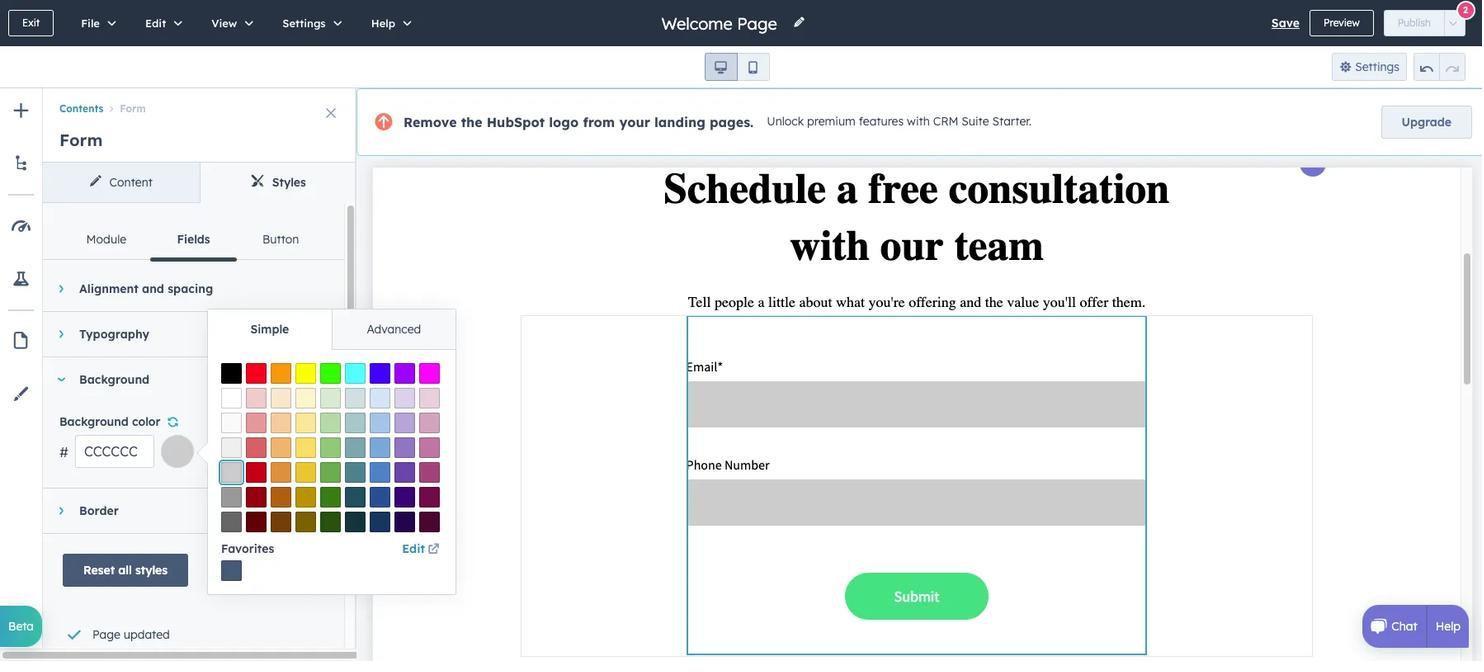 Task type: vqa. For each thing, say whether or not it's contained in the screenshot.
the Press to sort. element to the middle
no



Task type: describe. For each thing, give the bounding box(es) containing it.
#69a84f, 100 opacity image
[[320, 462, 341, 483]]

reset
[[83, 563, 115, 578]]

#d5a6bd, 100 opacity image
[[419, 413, 440, 433]]

#20124d, 100 opacity image
[[395, 512, 415, 532]]

file
[[81, 17, 100, 30]]

your
[[619, 114, 650, 130]]

button button
[[237, 220, 324, 259]]

module button
[[63, 220, 150, 259]]

#76a5af, 100 opacity image
[[345, 437, 366, 458]]

#cccccc, 100 opacity image
[[221, 462, 242, 483]]

#a2c4c9, 100 opacity image
[[345, 413, 366, 433]]

caret image for typography
[[59, 329, 63, 339]]

and
[[142, 281, 164, 296]]

#8e7cc3, 100 opacity image
[[395, 437, 415, 458]]

#6fa8dc, 100 opacity image
[[370, 437, 390, 458]]

link opens in a new window image
[[428, 544, 440, 556]]

spacing
[[168, 281, 213, 296]]

beta button
[[0, 606, 42, 647]]

color
[[132, 414, 160, 429]]

styles
[[135, 563, 168, 578]]

tab panel containing favorites
[[208, 349, 456, 594]]

#274e13, 100 opacity image
[[320, 512, 341, 532]]

0 horizontal spatial settings
[[283, 17, 326, 30]]

fields button
[[150, 220, 237, 261]]

features
[[859, 114, 904, 129]]

starter.
[[993, 114, 1032, 129]]

1 vertical spatial settings
[[1355, 59, 1400, 74]]

link opens in a new window image
[[428, 544, 440, 556]]

#f1c233, 100 opacity image
[[295, 462, 316, 483]]

1 horizontal spatial settings button
[[1332, 53, 1407, 81]]

upgrade
[[1402, 115, 1452, 130]]

#b45f06, 100 opacity image
[[271, 487, 291, 508]]

#d9ead3, 100 opacity image
[[320, 388, 341, 409]]

border button
[[43, 489, 328, 533]]

0 vertical spatial form
[[120, 103, 146, 115]]

simple link
[[208, 310, 332, 349]]

#ffff04, 100 opacity image
[[295, 363, 316, 384]]

publish
[[1398, 17, 1431, 29]]

module
[[86, 232, 126, 247]]

#0c343d, 100 opacity image
[[345, 512, 366, 532]]

2 group from the left
[[1414, 53, 1466, 81]]

alignment
[[79, 281, 138, 296]]

exit
[[22, 17, 40, 29]]

background for background color
[[59, 414, 129, 429]]

#c27ba0, 100 opacity image
[[419, 437, 440, 458]]

advanced
[[367, 322, 421, 337]]

#ead1dc, 100 opacity image
[[419, 388, 440, 409]]

2
[[1463, 4, 1468, 15]]

beta
[[8, 619, 34, 634]]

background button
[[43, 357, 328, 402]]

preview
[[1324, 17, 1360, 29]]

#cfe2f3, 100 opacity image
[[370, 388, 390, 409]]

chat
[[1392, 619, 1418, 634]]

1 vertical spatial form
[[59, 130, 103, 150]]

favorites
[[221, 541, 274, 556]]

content link
[[43, 163, 199, 202]]

#0c5394, 100 opacity image
[[370, 487, 390, 508]]

#f9cb9c, 100 opacity image
[[271, 413, 291, 433]]

#0600ff, 100 opacity image
[[370, 363, 390, 384]]

exit link
[[8, 10, 54, 36]]

landing
[[655, 114, 706, 130]]

#fff2cc, 100 opacity image
[[295, 388, 316, 409]]

alignment and spacing button
[[43, 267, 328, 311]]

tab list for tab panel containing favorites
[[208, 310, 456, 350]]

remove the hubspot logo from your landing pages.
[[404, 114, 754, 130]]

edit inside button
[[145, 17, 166, 30]]

help inside button
[[371, 17, 395, 30]]

background color
[[59, 414, 160, 429]]

contents
[[59, 103, 103, 115]]

fields
[[177, 232, 210, 247]]

caret image
[[59, 284, 63, 294]]

#134f5c, 100 opacity image
[[345, 487, 366, 508]]

the
[[461, 114, 482, 130]]

page updated status
[[59, 607, 318, 650]]

#990100, 100 opacity image
[[246, 487, 267, 508]]

1 group from the left
[[704, 53, 770, 81]]

#cc0201, 100 opacity image
[[246, 462, 267, 483]]

navigation containing contents
[[43, 88, 357, 118]]

premium
[[807, 114, 856, 129]]

from
[[583, 114, 615, 130]]

#f4cccc, 100 opacity image
[[246, 388, 267, 409]]

#660000, 100 opacity image
[[246, 512, 267, 532]]

#93c47d, 100 opacity image
[[320, 437, 341, 458]]

0 horizontal spatial settings button
[[265, 0, 354, 46]]

border
[[79, 503, 119, 518]]

reset all styles
[[83, 563, 168, 578]]

1 horizontal spatial help
[[1436, 619, 1461, 634]]

background for background
[[79, 372, 150, 387]]

alignment and spacing
[[79, 281, 213, 296]]

reset all styles button
[[63, 554, 188, 587]]

#ffe599, 100 opacity image
[[295, 413, 316, 433]]

#f6b26b, 100 opacity image
[[271, 437, 291, 458]]

#e69138, 100 opacity image
[[271, 462, 291, 483]]



Task type: locate. For each thing, give the bounding box(es) containing it.
2 vertical spatial caret image
[[59, 506, 63, 516]]

form down contents
[[59, 130, 103, 150]]

None field
[[660, 12, 783, 34]]

help button
[[354, 0, 424, 46]]

1 vertical spatial edit
[[402, 541, 425, 556]]

#ff9902, 100 opacity image
[[271, 363, 291, 384]]

page updated
[[92, 627, 170, 642]]

save button
[[1272, 13, 1300, 33]]

caret image down caret icon
[[59, 329, 63, 339]]

file button
[[64, 0, 128, 46]]

2 navigation from the top
[[43, 220, 344, 261]]

caret image for border
[[59, 506, 63, 516]]

edit right file button
[[145, 17, 166, 30]]

typography button
[[43, 312, 328, 357]]

view button
[[194, 0, 265, 46]]

#073763, 100 opacity image
[[370, 512, 390, 532]]

form
[[120, 103, 146, 115], [59, 130, 103, 150]]

caret image left the border
[[59, 506, 63, 516]]

#ffd966, 100 opacity image
[[295, 437, 316, 458]]

#e06666, 100 opacity image
[[246, 437, 267, 458]]

typography
[[79, 327, 149, 342]]

simple
[[250, 322, 289, 337]]

1 vertical spatial help
[[1436, 619, 1461, 634]]

edit left link opens in a new window icon at the bottom left
[[402, 541, 425, 556]]

view
[[211, 17, 237, 30]]

group down "publish" group
[[1414, 53, 1466, 81]]

contents button
[[59, 103, 103, 115]]

tab list containing content
[[43, 163, 357, 203]]

0 vertical spatial edit
[[145, 17, 166, 30]]

#37761d, 100 opacity image
[[320, 487, 341, 508]]

0 horizontal spatial group
[[704, 53, 770, 81]]

page
[[92, 627, 120, 642]]

1 vertical spatial background
[[59, 414, 129, 429]]

hubspot
[[487, 114, 545, 130]]

suite
[[962, 114, 989, 129]]

advanced link
[[332, 310, 456, 349]]

unlock premium features with crm suite starter.
[[767, 114, 1032, 129]]

1 horizontal spatial group
[[1414, 53, 1466, 81]]

1 vertical spatial tab list
[[208, 310, 456, 350]]

styles
[[272, 175, 306, 190]]

tab list up "#00ff03, 100 opacity" icon
[[208, 310, 456, 350]]

#3d85c6, 100 opacity image
[[370, 462, 390, 483]]

form button
[[103, 103, 146, 115]]

navigation
[[43, 88, 357, 118], [43, 220, 344, 261]]

settings right view button at the top
[[283, 17, 326, 30]]

eeeeee text field
[[75, 435, 154, 468]]

save
[[1272, 16, 1300, 31]]

updated
[[124, 627, 170, 642]]

#d0e0e3, 100 opacity image
[[345, 388, 366, 409]]

upgrade link
[[1381, 106, 1472, 139]]

#00ffff, 100 opacity image
[[345, 363, 366, 384]]

edit button
[[128, 0, 194, 46]]

tab list up fields
[[43, 163, 357, 203]]

#00ff03, 100 opacity image
[[320, 363, 341, 384]]

#666666, 100 opacity image
[[221, 512, 242, 532]]

#674ea7, 100 opacity image
[[395, 462, 415, 483]]

caret image inside border dropdown button
[[59, 506, 63, 516]]

remove
[[404, 114, 457, 130]]

#a64d79, 100 opacity image
[[419, 462, 440, 483]]

background
[[79, 372, 150, 387], [59, 414, 129, 429]]

background inside dropdown button
[[79, 372, 150, 387]]

publish group
[[1384, 10, 1466, 36]]

0 vertical spatial settings
[[283, 17, 326, 30]]

#9fc5e8, 100 opacity image
[[370, 413, 390, 433]]

#ff00ff, 100 opacity image
[[419, 363, 440, 384]]

1 vertical spatial caret image
[[56, 378, 66, 382]]

1 horizontal spatial settings
[[1355, 59, 1400, 74]]

edit
[[145, 17, 166, 30], [402, 541, 425, 556]]

#bf9002, 100 opacity image
[[295, 487, 316, 508]]

caret image for background
[[56, 378, 66, 382]]

0 horizontal spatial help
[[371, 17, 395, 30]]

#4c1130, 100 opacity image
[[419, 512, 440, 532]]

background up background color on the left
[[79, 372, 150, 387]]

0 vertical spatial help
[[371, 17, 395, 30]]

#fafafa, 100 opacity image
[[221, 413, 242, 433]]

unlock
[[767, 114, 804, 129]]

caret image
[[59, 329, 63, 339], [56, 378, 66, 382], [59, 506, 63, 516]]

#45818e, 100 opacity image
[[345, 462, 366, 483]]

styles link
[[199, 163, 357, 202]]

#999999, 100 opacity image
[[221, 487, 242, 508]]

edit link
[[402, 539, 442, 559]]

group
[[704, 53, 770, 81], [1414, 53, 1466, 81]]

#eeeeee, 100 opacity image
[[221, 437, 242, 458]]

settings down preview button
[[1355, 59, 1400, 74]]

#d9d2e9, 100 opacity image
[[395, 388, 415, 409]]

group up pages. at top
[[704, 53, 770, 81]]

help
[[371, 17, 395, 30], [1436, 619, 1461, 634]]

tab list
[[43, 163, 357, 203], [208, 310, 456, 350]]

#351c75, 100 opacity image
[[395, 487, 415, 508]]

background up eeeeee text box
[[59, 414, 129, 429]]

1 navigation from the top
[[43, 88, 357, 118]]

0 vertical spatial settings button
[[265, 0, 354, 46]]

#ea9999, 100 opacity image
[[246, 413, 267, 433]]

button
[[262, 232, 299, 247]]

navigation inside # tab panel
[[43, 220, 344, 261]]

#ff0201, 100 opacity image
[[246, 363, 267, 384]]

#741b47, 100 opacity image
[[419, 487, 440, 508]]

0 vertical spatial background
[[79, 372, 150, 387]]

#000000, 100 opacity image
[[221, 363, 242, 384]]

caret image up background color on the left
[[56, 378, 66, 382]]

0 vertical spatial caret image
[[59, 329, 63, 339]]

pages.
[[710, 114, 754, 130]]

#b4a7d6, 100 opacity image
[[395, 413, 415, 433]]

#425b76, 100 opacity image
[[221, 560, 242, 581]]

publish button
[[1384, 10, 1445, 36]]

tab list containing simple
[[208, 310, 456, 350]]

0 horizontal spatial edit
[[145, 17, 166, 30]]

0 vertical spatial tab list
[[43, 163, 357, 203]]

#7f6001, 100 opacity image
[[295, 512, 316, 532]]

#9a00ff, 100 opacity image
[[395, 363, 415, 384]]

#fce5cd, 100 opacity image
[[271, 388, 291, 409]]

with
[[907, 114, 930, 129]]

0 horizontal spatial form
[[59, 130, 103, 150]]

all
[[118, 563, 132, 578]]

tab panel
[[208, 349, 456, 594]]

1 horizontal spatial form
[[120, 103, 146, 115]]

#ffffff, 100 opacity image
[[221, 388, 242, 409]]

preview button
[[1310, 10, 1374, 36]]

logo
[[549, 114, 579, 130]]

tab list for # tab panel
[[43, 163, 357, 203]]

#
[[59, 444, 68, 461]]

1 vertical spatial settings button
[[1332, 53, 1407, 81]]

settings button
[[265, 0, 354, 46], [1332, 53, 1407, 81]]

crm
[[933, 114, 959, 129]]

caret image inside background dropdown button
[[56, 378, 66, 382]]

close image
[[326, 108, 336, 118]]

1 horizontal spatial edit
[[402, 541, 425, 556]]

# tab panel
[[43, 203, 357, 661]]

settings
[[283, 17, 326, 30], [1355, 59, 1400, 74]]

caret image inside typography dropdown button
[[59, 329, 63, 339]]

#b6d7a8, 100 opacity image
[[320, 413, 341, 433]]

0 vertical spatial navigation
[[43, 88, 357, 118]]

form right contents button
[[120, 103, 146, 115]]

1 vertical spatial navigation
[[43, 220, 344, 261]]

#783f04, 100 opacity image
[[271, 512, 291, 532]]

navigation containing module
[[43, 220, 344, 261]]

content
[[109, 175, 153, 190]]



